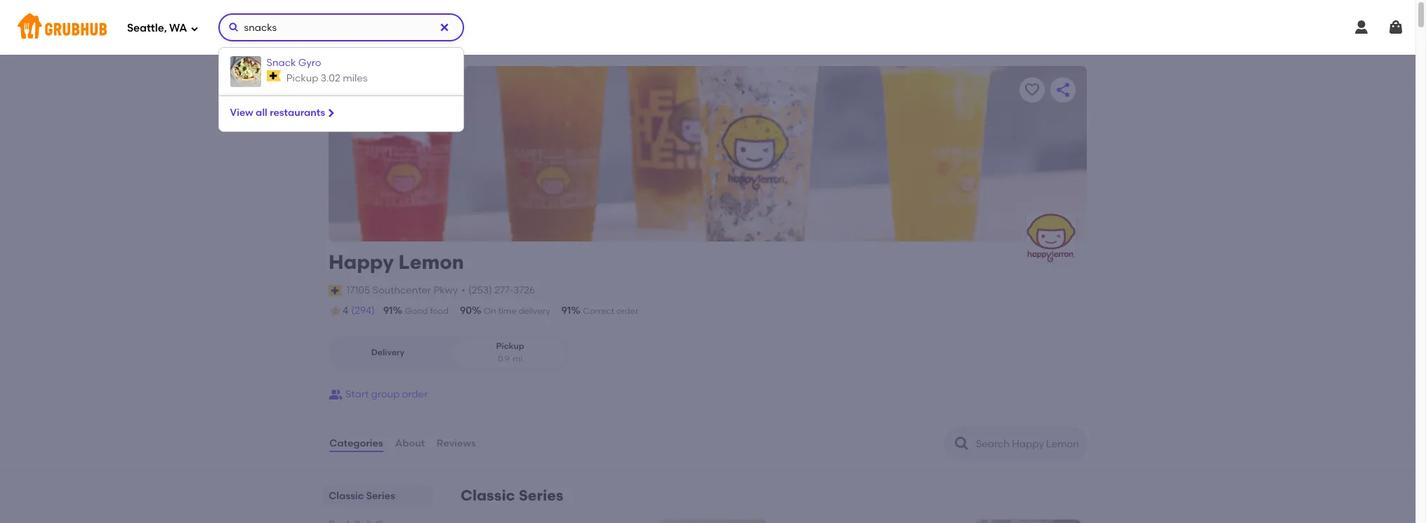 Task type: locate. For each thing, give the bounding box(es) containing it.
classic inside tab
[[329, 490, 364, 502]]

group
[[371, 388, 400, 400]]

people icon image
[[329, 388, 343, 402]]

0 horizontal spatial order
[[402, 388, 428, 400]]

pickup for 0.9
[[496, 342, 524, 351]]

90
[[460, 305, 472, 317]]

series
[[519, 487, 564, 504], [366, 490, 395, 502]]

order
[[617, 306, 639, 316], [402, 388, 428, 400]]

option group containing pickup
[[329, 335, 570, 371]]

southcenter
[[373, 284, 431, 296]]

subscription pass image
[[329, 285, 343, 296]]

1 list box from the left
[[0, 47, 1426, 523]]

list box inside main navigation navigation
[[218, 47, 464, 132]]

order right group
[[402, 388, 428, 400]]

•
[[462, 284, 465, 296]]

all
[[256, 107, 267, 119]]

happy lemon
[[329, 250, 464, 274]]

1 horizontal spatial order
[[617, 306, 639, 316]]

classic down categories button
[[329, 490, 364, 502]]

snack gyro image
[[230, 56, 261, 87]]

91 down 17105 southcenter pkwy button
[[383, 305, 393, 317]]

about button
[[394, 419, 426, 469]]

0 horizontal spatial classic
[[329, 490, 364, 502]]

list box
[[0, 47, 1426, 523], [218, 47, 464, 132]]

1 horizontal spatial series
[[519, 487, 564, 504]]

save this restaurant button
[[1020, 77, 1045, 103]]

pickup inside list box
[[286, 73, 318, 84]]

svg image
[[1388, 19, 1405, 36], [228, 22, 239, 33], [439, 22, 450, 33], [190, 24, 198, 33]]

0 horizontal spatial pickup
[[286, 73, 318, 84]]

0 horizontal spatial classic series
[[329, 490, 395, 502]]

tab
[[329, 518, 427, 523]]

wa
[[169, 22, 187, 34]]

91 for correct order
[[562, 305, 571, 317]]

on
[[484, 306, 496, 316]]

1 vertical spatial pickup
[[496, 342, 524, 351]]

snack
[[267, 57, 296, 69]]

(253) 277-3726 button
[[468, 284, 535, 298]]

17105
[[346, 284, 370, 296]]

0 vertical spatial order
[[617, 306, 639, 316]]

3.02
[[321, 73, 340, 84]]

categories button
[[329, 419, 384, 469]]

0 horizontal spatial series
[[366, 490, 395, 502]]

pickup 3.02 miles
[[286, 73, 368, 84]]

2 91 from the left
[[562, 305, 571, 317]]

lemon
[[399, 250, 464, 274]]

svg image
[[1353, 19, 1370, 36], [325, 107, 337, 119]]

pickup up 0.9
[[496, 342, 524, 351]]

classic
[[461, 487, 515, 504], [329, 490, 364, 502]]

91
[[383, 305, 393, 317], [562, 305, 571, 317]]

0 horizontal spatial 91
[[383, 305, 393, 317]]

1 horizontal spatial classic series
[[461, 487, 564, 504]]

1 vertical spatial svg image
[[325, 107, 337, 119]]

happy
[[329, 250, 394, 274]]

mi
[[513, 354, 523, 364]]

about
[[395, 437, 425, 449]]

pickup for 3.02
[[286, 73, 318, 84]]

pickup down the gyro
[[286, 73, 318, 84]]

2 list box from the left
[[218, 47, 464, 132]]

1 horizontal spatial 91
[[562, 305, 571, 317]]

pickup
[[286, 73, 318, 84], [496, 342, 524, 351]]

0 vertical spatial pickup
[[286, 73, 318, 84]]

seattle,
[[127, 22, 167, 34]]

pickup 0.9 mi
[[496, 342, 524, 364]]

277-
[[495, 284, 514, 296]]

1 horizontal spatial svg image
[[1353, 19, 1370, 36]]

order right correct
[[617, 306, 639, 316]]

(253)
[[468, 284, 492, 296]]

grubhub plus flag logo image
[[267, 70, 281, 82]]

1 vertical spatial order
[[402, 388, 428, 400]]

caret left icon image
[[344, 81, 361, 98]]

correct
[[583, 306, 615, 316]]

classic down 'reviews' button
[[461, 487, 515, 504]]

1 91 from the left
[[383, 305, 393, 317]]

91 right delivery
[[562, 305, 571, 317]]

(294)
[[351, 305, 375, 317]]

option group
[[329, 335, 570, 371]]

1 horizontal spatial pickup
[[496, 342, 524, 351]]

classic series
[[461, 487, 564, 504], [329, 490, 395, 502]]



Task type: vqa. For each thing, say whether or not it's contained in the screenshot.
(6)
no



Task type: describe. For each thing, give the bounding box(es) containing it.
categories
[[329, 437, 383, 449]]

view
[[230, 107, 253, 119]]

restaurants
[[270, 107, 325, 119]]

view all restaurants
[[230, 107, 325, 119]]

happy lemon logo image
[[1027, 214, 1076, 263]]

17105 southcenter pkwy
[[346, 284, 458, 296]]

delivery
[[519, 306, 550, 316]]

0.9
[[498, 354, 510, 364]]

pkwy
[[434, 284, 458, 296]]

seattle, wa
[[127, 22, 187, 34]]

Search Happy Lemon search field
[[975, 438, 1082, 451]]

start group order
[[346, 388, 428, 400]]

good food
[[405, 306, 449, 316]]

0 vertical spatial svg image
[[1353, 19, 1370, 36]]

3726
[[514, 284, 535, 296]]

food
[[430, 306, 449, 316]]

good
[[405, 306, 428, 316]]

a2. jasmine green milk tea (l) image
[[976, 520, 1082, 523]]

miles
[[343, 73, 368, 84]]

main navigation navigation
[[0, 0, 1426, 523]]

gyro
[[298, 57, 321, 69]]

reviews
[[437, 437, 476, 449]]

4
[[343, 305, 348, 317]]

delivery
[[371, 348, 405, 357]]

snack gyro
[[267, 57, 321, 69]]

1 horizontal spatial classic
[[461, 487, 515, 504]]

save this restaurant image
[[1024, 81, 1041, 98]]

series inside tab
[[366, 490, 395, 502]]

classic series inside tab
[[329, 490, 395, 502]]

0 horizontal spatial svg image
[[325, 107, 337, 119]]

17105 southcenter pkwy button
[[346, 283, 459, 298]]

share icon image
[[1055, 81, 1072, 98]]

reviews button
[[436, 419, 477, 469]]

search icon image
[[954, 435, 971, 452]]

Search for food, convenience, alcohol... search field
[[218, 13, 464, 41]]

91 for good food
[[383, 305, 393, 317]]

start
[[346, 388, 369, 400]]

on time delivery
[[484, 306, 550, 316]]

start group order button
[[329, 382, 428, 407]]

• (253) 277-3726
[[462, 284, 535, 296]]

time
[[498, 306, 517, 316]]

correct order
[[583, 306, 639, 316]]

star icon image
[[329, 304, 343, 318]]

a1. classic milk tea (l) image
[[662, 520, 767, 523]]

classic series tab
[[329, 489, 427, 504]]

order inside start group order button
[[402, 388, 428, 400]]



